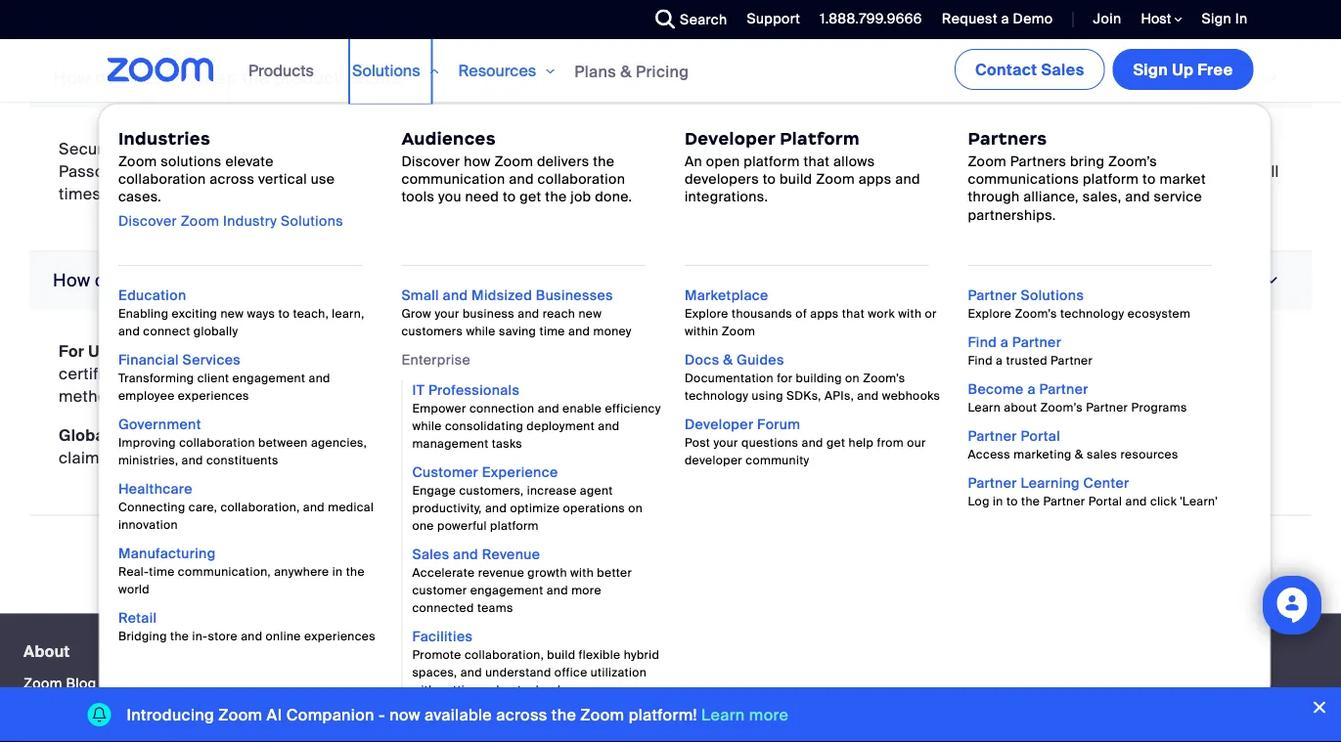 Task type: describe. For each thing, give the bounding box(es) containing it.
empower
[[412, 401, 466, 416]]

1 at from the left
[[331, 161, 346, 181]]

keep
[[196, 67, 237, 89]]

sales up understand
[[510, 641, 553, 662]]

contact sales
[[976, 59, 1085, 80]]

your inside "small and midsized businesses grow your business and reach new customers while saving time and money"
[[435, 306, 460, 321]]

how does zoom keep the product secure?
[[53, 67, 412, 89]]

to inside audiences discover how zoom delivers the communication and collaboration tools you need to get the job done.
[[503, 187, 516, 206]]

1 horizontal spatial tax
[[595, 341, 618, 361]]

that for marketplace
[[842, 306, 865, 321]]

zoom down utilization
[[581, 705, 625, 726]]

zoom up also
[[167, 138, 212, 159]]

0 vertical spatial client
[[356, 675, 395, 693]]

get inside developer forum post your questions and get help from our developer community
[[827, 435, 846, 450]]

your down begins,
[[539, 161, 571, 181]]

to inside education enabling exciting new ways to teach, learn, and connect globally
[[278, 306, 290, 321]]

2 find from the top
[[968, 353, 993, 368]]

zoom logo image
[[107, 58, 214, 82]]

the inside retail bridging the in-store and online experiences
[[170, 629, 189, 644]]

for inside tab list
[[512, 341, 533, 361]]

optimize
[[510, 501, 560, 516]]

industries zoom solutions elevate collaboration across vertical use cases. discover zoom industry solutions
[[118, 127, 344, 230]]

ministries,
[[118, 453, 178, 468]]

pricing inside product information navigation
[[636, 61, 689, 81]]

and inside financial services transforming client engagement and employee experiences
[[309, 370, 330, 386]]

click
[[1151, 494, 1177, 509]]

with inside zoom collaborates with techsoup to offer verified non-profit organizations worldwide a special discount. for further details and to claim this offer. please visit their
[[423, 425, 453, 445]]

and up saving
[[518, 306, 540, 321]]

1 vertical spatial contact sales link
[[510, 698, 603, 716]]

an
[[685, 152, 703, 170]]

partner up the 'trusted'
[[1013, 333, 1062, 351]]

pricing inside 1.888.799.9666 contact sales plans & pricing
[[564, 722, 610, 740]]

or
[[925, 306, 937, 321]]

bring
[[1071, 152, 1105, 170]]

zoom down learn
[[181, 212, 220, 230]]

build inside developer platform an open platform that allows developers to build zoom apps and integrations.
[[780, 170, 813, 188]]

to right details
[[1242, 425, 1257, 445]]

financial
[[118, 350, 179, 368]]

build inside facilities promote collaboration, build flexible hybrid spaces, and understand office utilization with cutting-edge technology
[[547, 647, 576, 662]]

facilities link
[[412, 627, 473, 645]]

developer
[[685, 453, 743, 468]]

and down growth
[[547, 583, 568, 598]]

discount:
[[198, 425, 272, 445]]

small and midsized businesses grow your business and reach new customers while saving time and money
[[402, 286, 632, 339]]

zoom's inside docs & guides documentation for building on zoom's technology using sdks, apis, and webhooks
[[863, 370, 906, 386]]

1 vertical spatial partners
[[1011, 152, 1067, 170]]

and inside audiences discover how zoom delivers the communication and collaboration tools you need to get the job done.
[[509, 170, 534, 188]]

zoom inside how does zoom support non-profits? dropdown button
[[142, 269, 191, 292]]

need inside to submit your exemption certificate. some certificates may need manual review and result in initial tax charges, but once approved, any applicable taxes paid will be refunded to your original payment method.
[[184, 363, 222, 384]]

engagement inside sales and revenue accelerate revenue growth with better customer engagement and more connected teams
[[470, 583, 544, 598]]

real-
[[118, 564, 149, 579]]

education
[[118, 286, 186, 304]]

your up fingertips
[[415, 138, 448, 159]]

right image
[[1259, 272, 1285, 290]]

your up refunded
[[973, 341, 1005, 361]]

marketing
[[1014, 447, 1072, 462]]

connect
[[143, 323, 190, 339]]

get inside audiences discover how zoom delivers the communication and collaboration tools you need to get the job done.
[[520, 187, 542, 206]]

partner up log
[[968, 474, 1017, 492]]

in inside manufacturing real-time communication, anywhere in the world
[[332, 564, 343, 579]]

discover inside the industries zoom solutions elevate collaboration across vertical use cases. discover zoom industry solutions
[[118, 212, 177, 230]]

time inside "small and midsized businesses grow your business and reach new customers while saving time and money"
[[540, 323, 565, 339]]

zoom down zoom desktop client link
[[254, 698, 293, 716]]

with inside 'marketplace explore thousands of apps that work with or within zoom'
[[899, 306, 922, 321]]

in down delivers
[[534, 183, 548, 204]]

begins,
[[538, 138, 594, 159]]

tab list inside main content
[[29, 0, 1312, 516]]

learn inside become a partner learn about zoom's partner programs
[[968, 400, 1001, 415]]

access
[[968, 447, 1011, 462]]

your down exemption
[[1068, 363, 1101, 384]]

in
[[1236, 10, 1248, 28]]

1.888.799.9666 link
[[510, 675, 612, 693]]

across inside footer
[[496, 705, 548, 726]]

further
[[1099, 425, 1150, 445]]

also
[[198, 161, 230, 181]]

sales inside the contact sales link
[[1042, 59, 1085, 80]]

zoom down features,
[[890, 161, 934, 181]]

how for how does zoom keep the product secure?
[[53, 67, 90, 89]]

2 at from the left
[[1244, 161, 1258, 181]]

and inside facilities promote collaboration, build flexible hybrid spaces, and understand office utilization with cutting-edge technology
[[461, 665, 482, 680]]

and left tools
[[371, 183, 399, 204]]

partnerships.
[[968, 205, 1056, 223]]

agent
[[580, 483, 613, 498]]

the up applicable
[[759, 341, 784, 361]]

manufacturing real-time communication, anywhere in the world
[[118, 544, 365, 597]]

offer
[[557, 425, 592, 445]]

zoom inside audiences discover how zoom delivers the communication and collaboration tools you need to get the job done.
[[495, 152, 533, 170]]

center inside test zoom account support center
[[810, 722, 855, 740]]

technology inside partner solutions explore zoom's technology ecosystem
[[1061, 306, 1125, 321]]

a down 'find a partner' link
[[996, 353, 1003, 368]]

0 vertical spatial support
[[747, 10, 801, 28]]

zoom up 'ai'
[[254, 675, 293, 693]]

government improving collaboration between agencies, ministries, and constituents
[[118, 415, 367, 468]]

and inside partners zoom partners bring zoom's communications platform to market through alliance, sales, and service partnerships.
[[1126, 187, 1151, 206]]

plans & pricing
[[575, 61, 689, 81]]

sales inside 1.888.799.9666 contact sales plans & pricing
[[566, 698, 603, 716]]

our team link
[[23, 722, 88, 740]]

are
[[651, 161, 675, 181]]

products button
[[249, 39, 323, 102]]

your right if
[[222, 341, 255, 361]]

contact inside 1.888.799.9666 contact sales plans & pricing
[[510, 698, 563, 716]]

technology inside docs & guides documentation for building on zoom's technology using sdks, apis, and webhooks
[[685, 388, 749, 403]]

of inside 'securing your zoom meetings can start before your event even begins, with a robust set of pre-meeting features, including waiting rooms, join by domain, and passcodes. zoom also has controls at your fingertips to ensure your meetings are secure and disruption-free. zoom takes care to ensure your data is secure at all times using learn more about our privacy and security features'
[[727, 138, 742, 159]]

your up the cases. at the top
[[131, 138, 163, 159]]

online
[[266, 629, 301, 644]]

and down efficiency
[[598, 418, 620, 434]]

2 horizontal spatial more
[[749, 705, 789, 726]]

platform
[[780, 127, 860, 149]]

website.
[[307, 447, 369, 468]]

partner up become a partner learn about zoom's partner programs
[[1051, 353, 1093, 368]]

profit inside zoom collaborates with techsoup to offer verified non-profit organizations worldwide a special discount. for further details and to claim this offer. please visit their
[[692, 425, 732, 445]]

support guide link
[[788, 341, 893, 361]]

meetings navigation
[[951, 39, 1258, 94]]

some
[[1179, 341, 1223, 361]]

financial services link
[[118, 350, 241, 368]]

while inside it professionals empower connection and enable efficiency while consolidating deployment and management tasks
[[412, 418, 442, 434]]

explore inside partner solutions explore zoom's technology ecosystem
[[968, 306, 1012, 321]]

and inside healthcare connecting care, collaboration, and medical innovation
[[303, 500, 325, 515]]

verified
[[596, 425, 653, 445]]

and up all
[[1236, 138, 1264, 159]]

how
[[464, 152, 491, 170]]

open
[[706, 152, 740, 170]]

solutions inside partner solutions explore zoom's technology ecosystem
[[1021, 286, 1084, 304]]

support inside dropdown button
[[196, 269, 262, 292]]

resources
[[459, 60, 536, 81]]

request a demo
[[942, 10, 1053, 28]]

1 vertical spatial client
[[348, 698, 387, 716]]

marketplace link
[[685, 286, 769, 304]]

connection
[[470, 401, 535, 416]]

zoom inside zoom collaborates with techsoup to offer verified non-profit organizations worldwide a special discount. for further details and to claim this offer. please visit their
[[276, 425, 320, 445]]

healthcare connecting care, collaboration, and medical innovation
[[118, 479, 374, 532]]

zoom left 'ai'
[[218, 705, 263, 726]]

zoom down the industries
[[118, 152, 157, 170]]

0 horizontal spatial for
[[59, 341, 84, 361]]

eligible
[[453, 341, 508, 361]]

be
[[952, 363, 972, 384]]

refunded
[[976, 363, 1045, 384]]

how for how does zoom support non-profits?
[[53, 269, 90, 292]]

once
[[607, 363, 645, 384]]

zoom down zoom rooms client link
[[254, 722, 293, 740]]

download
[[254, 641, 331, 662]]

original
[[1105, 363, 1161, 384]]

a up the 'trusted'
[[1001, 333, 1009, 351]]

partners zoom partners bring zoom's communications platform to market through alliance, sales, and service partnerships.
[[968, 127, 1206, 223]]

partner up the further
[[1086, 400, 1128, 415]]

a inside 'securing your zoom meetings can start before your event even begins, with a robust set of pre-meeting features, including waiting rooms, join by domain, and passcodes. zoom also has controls at your fingertips to ensure your meetings are secure and disruption-free. zoom takes care to ensure your data is secure at all times using learn more about our privacy and security features'
[[633, 138, 642, 159]]

non- inside zoom collaborates with techsoup to offer verified non-profit organizations worldwide a special discount. for further details and to claim this offer. please visit their
[[657, 425, 692, 445]]

and inside docs & guides documentation for building on zoom's technology using sdks, apis, and webhooks
[[857, 388, 879, 403]]

use
[[311, 170, 335, 188]]

plans inside product information navigation
[[575, 61, 617, 81]]

1 vertical spatial non-
[[259, 341, 294, 361]]

zoom's inside partner solutions explore zoom's technology ecosystem
[[1015, 306, 1058, 321]]

partner inside partner solutions explore zoom's technology ecosystem
[[968, 286, 1017, 304]]

operations
[[563, 501, 625, 516]]

'learn'
[[1181, 494, 1219, 509]]

join inside 'securing your zoom meetings can start before your event even begins, with a robust set of pre-meeting features, including waiting rooms, join by domain, and passcodes. zoom also has controls at your fingertips to ensure your meetings are secure and disruption-free. zoom takes care to ensure your data is secure at all times using learn more about our privacy and security features'
[[1111, 138, 1143, 159]]

a up charges,
[[537, 341, 546, 361]]

certificate.
[[1094, 341, 1175, 361]]

it professionals empower connection and enable efficiency while consolidating deployment and management tasks
[[412, 381, 661, 451]]

to down the event
[[463, 161, 478, 181]]

zoom inside 'marketplace explore thousands of apps that work with or within zoom'
[[722, 323, 756, 339]]

delivers
[[537, 152, 590, 170]]

global non-profit discount:
[[59, 425, 272, 445]]

partner down exemption
[[1040, 380, 1089, 398]]

agencies,
[[311, 435, 367, 450]]

about inside 'securing your zoom meetings can start before your event even begins, with a robust set of pre-meeting features, including waiting rooms, join by domain, and passcodes. zoom also has controls at your fingertips to ensure your meetings are secure and disruption-free. zoom takes care to ensure your data is secure at all times using learn more about our privacy and security features'
[[236, 183, 280, 204]]

us
[[88, 341, 110, 361]]

reach
[[543, 306, 576, 321]]

learn,
[[332, 306, 365, 321]]

disruption-
[[768, 161, 851, 181]]

in our trust center link
[[534, 183, 667, 204]]

zoom's inside partners zoom partners bring zoom's communications platform to market through alliance, sales, and service partnerships.
[[1109, 152, 1158, 170]]

using inside 'securing your zoom meetings can start before your event even begins, with a robust set of pre-meeting features, including waiting rooms, join by domain, and passcodes. zoom also has controls at your fingertips to ensure your meetings are secure and disruption-free. zoom takes care to ensure your data is secure at all times using learn more about our privacy and security features'
[[105, 183, 146, 204]]

takes
[[938, 161, 979, 181]]

and down the reach
[[569, 323, 590, 339]]

marketplace
[[685, 286, 769, 304]]

powerful
[[437, 518, 487, 533]]

store
[[208, 629, 238, 644]]

1.888.799.9666 contact sales plans & pricing
[[510, 675, 612, 740]]

and down the powerful
[[453, 545, 478, 563]]

1 vertical spatial learn
[[702, 705, 745, 726]]

visit
[[233, 447, 264, 468]]

does for how does zoom keep the product secure?
[[95, 67, 137, 89]]

guide
[[851, 341, 893, 361]]

collaboration inside the government improving collaboration between agencies, ministries, and constituents
[[179, 435, 255, 450]]

it professionals link
[[412, 381, 520, 399]]

portal inside partner learning center log in to the partner portal and click 'learn'
[[1089, 494, 1123, 509]]

join link left host
[[1079, 0, 1127, 39]]

if
[[208, 341, 218, 361]]

need inside audiences discover how zoom delivers the communication and collaboration tools you need to get the job done.
[[465, 187, 499, 206]]

medical
[[328, 500, 374, 515]]

to down waiting
[[1021, 161, 1036, 181]]

market
[[1160, 170, 1206, 188]]

1.888.799.9666 for 1.888.799.9666
[[820, 10, 923, 28]]

the up in our trust center
[[593, 152, 615, 170]]

product information navigation
[[98, 39, 1272, 743]]

the inside manufacturing real-time communication, anywhere in the world
[[346, 564, 365, 579]]

introducing zoom ai companion - now available across the zoom platform! learn more
[[127, 705, 789, 726]]

help
[[849, 435, 874, 450]]

and down pre-
[[735, 161, 764, 181]]

manufacturing
[[118, 544, 216, 562]]

zoom inside developer platform an open platform that allows developers to build zoom apps and integrations.
[[816, 170, 855, 188]]

and up deployment
[[538, 401, 560, 416]]

within
[[685, 323, 719, 339]]

how does zoom keep the product secure? button
[[29, 49, 1312, 108]]

sales link
[[510, 641, 553, 662]]

demo
[[1013, 10, 1053, 28]]

features
[[467, 183, 530, 204]]

sales and revenue link
[[412, 545, 540, 563]]

our inside developer forum post your questions and get help from our developer community
[[907, 435, 926, 450]]

your up sales,
[[1096, 161, 1129, 181]]

zoom up learn
[[150, 161, 194, 181]]

and inside education enabling exciting new ways to teach, learn, and connect globally
[[118, 323, 140, 339]]

developers
[[685, 170, 759, 188]]

elevate
[[225, 152, 274, 170]]

consolidating
[[445, 418, 524, 434]]

the left job
[[545, 187, 567, 206]]



Task type: vqa. For each thing, say whether or not it's contained in the screenshot.
the top application
no



Task type: locate. For each thing, give the bounding box(es) containing it.
1 vertical spatial on
[[629, 501, 643, 516]]

apps down features,
[[859, 170, 892, 188]]

2 horizontal spatial technology
[[1061, 306, 1125, 321]]

for down saving
[[512, 341, 533, 361]]

blog
[[66, 675, 96, 693]]

1 vertical spatial rooms
[[297, 722, 344, 740]]

that for developer
[[804, 152, 830, 170]]

0 horizontal spatial contact sales link
[[510, 698, 603, 716]]

submit
[[917, 341, 968, 361]]

data
[[1133, 161, 1167, 181]]

0 horizontal spatial collaboration,
[[221, 500, 300, 515]]

more inside sales and revenue accelerate revenue growth with better customer engagement and more connected teams
[[572, 583, 602, 598]]

this
[[104, 447, 132, 468]]

productivity,
[[412, 501, 482, 516]]

2 how from the top
[[53, 269, 90, 292]]

1 vertical spatial sales
[[1087, 447, 1118, 462]]

apps inside 'marketplace explore thousands of apps that work with or within zoom'
[[811, 306, 839, 321]]

1 horizontal spatial collaboration,
[[465, 647, 544, 662]]

your up developer
[[714, 435, 739, 450]]

secure down domain,
[[1188, 161, 1239, 181]]

non-
[[113, 425, 152, 445]]

collaboration inside audiences discover how zoom delivers the communication and collaboration tools you need to get the job done.
[[538, 170, 625, 188]]

1 horizontal spatial profit
[[294, 341, 334, 361]]

discover inside audiences discover how zoom delivers the communication and collaboration tools you need to get the job done.
[[402, 152, 460, 170]]

support inside test zoom account support center
[[753, 722, 806, 740]]

1 vertical spatial pricing
[[564, 722, 610, 740]]

with inside facilities promote collaboration, build flexible hybrid spaces, and understand office utilization with cutting-edge technology
[[412, 683, 436, 698]]

your inside developer forum post your questions and get help from our developer community
[[714, 435, 739, 450]]

enterprise
[[402, 351, 471, 369]]

2 secure from the left
[[1188, 161, 1239, 181]]

0 horizontal spatial time
[[149, 564, 175, 579]]

in inside to submit your exemption certificate. some certificates may need manual review and result in initial tax charges, but once approved, any applicable taxes paid will be refunded to your original payment method.
[[419, 363, 432, 384]]

1 vertical spatial discover
[[118, 212, 177, 230]]

partner inside partner portal access marketing & sales resources
[[968, 427, 1017, 445]]

developer forum post your questions and get help from our developer community
[[685, 415, 926, 468]]

0 vertical spatial contact
[[976, 59, 1038, 80]]

0 vertical spatial join
[[1094, 10, 1122, 28]]

2 new from the left
[[579, 306, 602, 321]]

manufacturing link
[[118, 544, 216, 562]]

0 vertical spatial developer
[[685, 127, 776, 149]]

1 horizontal spatial engagement
[[470, 583, 544, 598]]

does for how does zoom support non-profits?
[[95, 269, 137, 292]]

portal up marketing
[[1021, 427, 1061, 445]]

teach,
[[293, 306, 329, 321]]

more down better
[[572, 583, 602, 598]]

tax
[[595, 341, 618, 361], [481, 363, 504, 384]]

& inside 1.888.799.9666 contact sales plans & pricing
[[550, 722, 560, 740]]

contact sales link down '1.888.799.9666' link
[[510, 698, 603, 716]]

1 horizontal spatial new
[[579, 306, 602, 321]]

time down manufacturing
[[149, 564, 175, 579]]

zoom inside partners zoom partners bring zoom's communications platform to market through alliance, sales, and service partnerships.
[[968, 152, 1007, 170]]

between
[[258, 435, 308, 450]]

sign inside sign up free button
[[1134, 59, 1169, 80]]

1 vertical spatial solutions
[[281, 212, 344, 230]]

platform inside partners zoom partners bring zoom's communications platform to market through alliance, sales, and service partnerships.
[[1083, 170, 1139, 188]]

2 horizontal spatial solutions
[[1021, 286, 1084, 304]]

applicable
[[759, 363, 838, 384]]

developer
[[685, 127, 776, 149], [685, 415, 754, 433]]

1 horizontal spatial across
[[496, 705, 548, 726]]

contact sales link down demo
[[955, 49, 1105, 90]]

saving
[[499, 323, 536, 339]]

0 horizontal spatial engagement
[[232, 370, 306, 386]]

center
[[620, 183, 667, 204]]

1 new from the left
[[221, 306, 244, 321]]

1 horizontal spatial on
[[846, 370, 860, 386]]

your
[[131, 138, 163, 159], [415, 138, 448, 159], [350, 161, 383, 181], [539, 161, 571, 181], [1096, 161, 1129, 181], [435, 306, 460, 321], [222, 341, 255, 361], [973, 341, 1005, 361], [1068, 363, 1101, 384], [714, 435, 739, 450]]

experiences inside retail bridging the in-store and online experiences
[[304, 629, 376, 644]]

2 ensure from the left
[[1040, 161, 1092, 181]]

main content containing how does zoom keep the product secure?
[[0, 0, 1342, 614]]

new inside education enabling exciting new ways to teach, learn, and connect globally
[[221, 306, 244, 321]]

time down the reach
[[540, 323, 565, 339]]

in right anywhere
[[332, 564, 343, 579]]

customers link
[[23, 698, 97, 716]]

your up customers
[[435, 306, 460, 321]]

0 vertical spatial 1.888.799.9666
[[820, 10, 923, 28]]

1 vertical spatial while
[[412, 418, 442, 434]]

test
[[753, 675, 781, 693]]

partner portal link
[[968, 427, 1061, 445]]

to up the paid
[[897, 341, 913, 361]]

our
[[23, 722, 48, 740]]

1 developer from the top
[[685, 127, 776, 149]]

solutions
[[161, 152, 222, 170]]

1 explore from the left
[[685, 306, 729, 321]]

1 vertical spatial support
[[753, 722, 806, 740]]

the
[[242, 67, 270, 89], [593, 152, 615, 170], [545, 187, 567, 206], [759, 341, 784, 361], [1022, 494, 1040, 509], [346, 564, 365, 579], [170, 629, 189, 644], [552, 705, 577, 726]]

0 vertical spatial collaboration,
[[221, 500, 300, 515]]

1 vertical spatial center
[[810, 722, 855, 740]]

solutions inside dropdown button
[[352, 60, 420, 81]]

with down empower
[[423, 425, 453, 445]]

the left in-
[[170, 629, 189, 644]]

plans
[[575, 61, 617, 81], [510, 722, 546, 740]]

controls
[[265, 161, 327, 181]]

1 vertical spatial apps
[[811, 306, 839, 321]]

zoom's down the partner solutions link
[[1015, 306, 1058, 321]]

1 horizontal spatial secure
[[1188, 161, 1239, 181]]

0 vertical spatial for
[[512, 341, 533, 361]]

about
[[23, 641, 70, 662]]

contact inside meetings 'navigation'
[[976, 59, 1038, 80]]

and down organization
[[339, 363, 368, 384]]

technology inside facilities promote collaboration, build flexible hybrid spaces, and understand office utilization with cutting-edge technology
[[518, 683, 582, 698]]

apps inside developer platform an open platform that allows developers to build zoom apps and integrations.
[[859, 170, 892, 188]]

the right keep
[[242, 67, 270, 89]]

1 horizontal spatial contact sales link
[[955, 49, 1105, 90]]

with inside 'securing your zoom meetings can start before your event even begins, with a robust set of pre-meeting features, including waiting rooms, join by domain, and passcodes. zoom also has controls at your fingertips to ensure your meetings are secure and disruption-free. zoom takes care to ensure your data is secure at all times using learn more about our privacy and security features'
[[598, 138, 629, 159]]

with down spaces,
[[412, 683, 436, 698]]

does up enabling
[[95, 269, 137, 292]]

1 horizontal spatial that
[[842, 306, 865, 321]]

platform right open
[[744, 152, 800, 170]]

& inside partner portal access marketing & sales resources
[[1075, 447, 1084, 462]]

more inside 'securing your zoom meetings can start before your event even begins, with a robust set of pre-meeting features, including waiting rooms, join by domain, and passcodes. zoom also has controls at your fingertips to ensure your meetings are secure and disruption-free. zoom takes care to ensure your data is secure at all times using learn more about our privacy and security features'
[[193, 183, 232, 204]]

sales,
[[1083, 187, 1122, 206]]

learn down become
[[968, 400, 1001, 415]]

0 horizontal spatial apps
[[811, 306, 839, 321]]

1 horizontal spatial learn
[[968, 400, 1001, 415]]

retail bridging the in-store and online experiences
[[118, 609, 376, 644]]

zoom inside the how does zoom keep the product secure? dropdown button
[[142, 67, 191, 89]]

experiences for bridging
[[304, 629, 376, 644]]

and down taxes
[[857, 388, 879, 403]]

zoom's inside become a partner learn about zoom's partner programs
[[1041, 400, 1083, 415]]

get
[[520, 187, 542, 206], [827, 435, 846, 450]]

tax down money
[[595, 341, 618, 361]]

plans up begins,
[[575, 61, 617, 81]]

1 horizontal spatial solutions
[[352, 60, 420, 81]]

and inside developer platform an open platform that allows developers to build zoom apps and integrations.
[[896, 170, 921, 188]]

0 vertical spatial portal
[[1021, 427, 1061, 445]]

1 vertical spatial more
[[572, 583, 602, 598]]

heading
[[996, 643, 1342, 660]]

find
[[968, 333, 997, 351], [968, 353, 993, 368]]

1 rooms from the top
[[297, 698, 344, 716]]

the down partner learning center link on the bottom of the page
[[1022, 494, 1040, 509]]

a inside zoom collaborates with techsoup to offer verified non-profit organizations worldwide a special discount. for further details and to claim this offer. please visit their
[[924, 425, 933, 445]]

while inside "small and midsized businesses grow your business and reach new customers while saving time and money"
[[466, 323, 496, 339]]

sales down '1.888.799.9666' link
[[566, 698, 603, 716]]

non- inside dropdown button
[[266, 269, 306, 292]]

developer up open
[[685, 127, 776, 149]]

0 vertical spatial more
[[193, 183, 232, 204]]

education link
[[118, 286, 186, 304]]

across down meetings
[[210, 170, 255, 188]]

client
[[356, 675, 395, 693], [348, 698, 387, 716]]

a inside become a partner learn about zoom's partner programs
[[1028, 380, 1036, 398]]

with inside sales and revenue accelerate revenue growth with better customer engagement and more connected teams
[[571, 565, 594, 580]]

to down pre-
[[763, 170, 776, 188]]

join left by
[[1111, 138, 1143, 159]]

contact sales link inside meetings 'navigation'
[[955, 49, 1105, 90]]

tab list containing how does zoom keep the product secure?
[[29, 0, 1312, 516]]

and down global non-profit discount:
[[182, 453, 203, 468]]

that inside 'marketplace explore thousands of apps that work with or within zoom'
[[842, 306, 865, 321]]

0 horizontal spatial at
[[331, 161, 346, 181]]

0 vertical spatial sales
[[551, 341, 591, 361]]

on up apis,
[[846, 370, 860, 386]]

privacy
[[313, 183, 367, 204]]

at left all
[[1244, 161, 1258, 181]]

0 horizontal spatial 1.888.799.9666
[[510, 675, 612, 693]]

using up 'forum'
[[752, 388, 784, 403]]

to inside partner learning center log in to the partner portal and click 'learn'
[[1007, 494, 1018, 509]]

you
[[438, 187, 462, 206]]

collaborates
[[324, 425, 418, 445]]

0 vertical spatial get
[[520, 187, 542, 206]]

to right log
[[1007, 494, 1018, 509]]

customers:
[[114, 341, 204, 361]]

zoom inside zoom blog customers our team
[[23, 675, 62, 693]]

that left work
[[842, 306, 865, 321]]

& inside docs & guides documentation for building on zoom's technology using sdks, apis, and webhooks
[[723, 350, 733, 368]]

for up sdks,
[[777, 370, 793, 386]]

1 horizontal spatial for
[[1070, 425, 1095, 445]]

our down delivers
[[552, 183, 577, 204]]

1 vertical spatial 1.888.799.9666
[[510, 675, 612, 693]]

collaboration, inside facilities promote collaboration, build flexible hybrid spaces, and understand office utilization with cutting-edge technology
[[465, 647, 544, 662]]

and
[[1236, 138, 1264, 159], [735, 161, 764, 181], [509, 170, 534, 188], [896, 170, 921, 188], [371, 183, 399, 204], [1126, 187, 1151, 206], [443, 286, 468, 304], [518, 306, 540, 321], [118, 323, 140, 339], [569, 323, 590, 339], [339, 363, 368, 384], [309, 370, 330, 386], [857, 388, 879, 403], [538, 401, 560, 416], [598, 418, 620, 434], [1209, 425, 1237, 445], [802, 435, 824, 450], [182, 453, 203, 468], [1126, 494, 1148, 509], [303, 500, 325, 515], [485, 501, 507, 516], [453, 545, 478, 563], [547, 583, 568, 598], [241, 629, 263, 644], [461, 665, 482, 680]]

2 vertical spatial non-
[[657, 425, 692, 445]]

deployment
[[527, 418, 595, 434]]

0 vertical spatial discover
[[402, 152, 460, 170]]

revenue
[[482, 545, 540, 563]]

audiences discover how zoom delivers the communication and collaboration tools you need to get the job done.
[[402, 127, 633, 206]]

1 vertical spatial does
[[95, 269, 137, 292]]

1 ensure from the left
[[483, 161, 535, 181]]

healthcare
[[118, 479, 193, 498]]

plans inside 1.888.799.9666 contact sales plans & pricing
[[510, 722, 546, 740]]

pricing
[[636, 61, 689, 81], [564, 722, 610, 740]]

alliance,
[[1024, 187, 1079, 206]]

taxes
[[842, 363, 883, 384]]

on inside docs & guides documentation for building on zoom's technology using sdks, apis, and webhooks
[[846, 370, 860, 386]]

engagement right "client"
[[232, 370, 306, 386]]

for inside zoom collaborates with techsoup to offer verified non-profit organizations worldwide a special discount. for further details and to claim this offer. please visit their
[[1070, 425, 1095, 445]]

client up -
[[356, 675, 395, 693]]

portal left click at the right of page
[[1089, 494, 1123, 509]]

team
[[52, 722, 88, 740]]

non- up the manual
[[259, 341, 294, 361]]

1 horizontal spatial technology
[[685, 388, 749, 403]]

and down customers,
[[485, 501, 507, 516]]

does
[[95, 67, 137, 89], [95, 269, 137, 292]]

banner containing industries
[[84, 39, 1272, 743]]

a left special
[[924, 425, 933, 445]]

zoom up enabling
[[142, 269, 191, 292]]

2 explore from the left
[[968, 306, 1012, 321]]

1 horizontal spatial our
[[552, 183, 577, 204]]

request
[[942, 10, 998, 28]]

1 vertical spatial join
[[1111, 138, 1143, 159]]

better
[[597, 565, 632, 580]]

sign left in
[[1202, 10, 1232, 28]]

government link
[[118, 415, 201, 433]]

solutions inside the industries zoom solutions elevate collaboration across vertical use cases. discover zoom industry solutions
[[281, 212, 344, 230]]

1 horizontal spatial ensure
[[1040, 161, 1092, 181]]

sales inside sales and revenue accelerate revenue growth with better customer engagement and more connected teams
[[412, 545, 450, 563]]

explore inside 'marketplace explore thousands of apps that work with or within zoom'
[[685, 306, 729, 321]]

contact down request a demo
[[976, 59, 1038, 80]]

1 vertical spatial support
[[788, 341, 847, 361]]

tax inside to submit your exemption certificate. some certificates may need manual review and result in initial tax charges, but once approved, any applicable taxes paid will be refunded to your original payment method.
[[481, 363, 504, 384]]

account link
[[753, 698, 808, 716]]

0 horizontal spatial build
[[547, 647, 576, 662]]

experiences inside financial services transforming client engagement and employee experiences
[[178, 388, 249, 403]]

to down exemption
[[1049, 363, 1064, 384]]

0 vertical spatial on
[[846, 370, 860, 386]]

1 find from the top
[[968, 333, 997, 351]]

english
[[1011, 679, 1060, 698]]

at up privacy
[[331, 161, 346, 181]]

0 horizontal spatial our
[[284, 183, 309, 204]]

zoom's down the guide
[[863, 370, 906, 386]]

how
[[53, 67, 90, 89], [53, 269, 90, 292]]

0 vertical spatial tax
[[595, 341, 618, 361]]

0 vertical spatial while
[[466, 323, 496, 339]]

zoom inside test zoom account support center
[[784, 675, 823, 693]]

0 vertical spatial center
[[1084, 474, 1130, 492]]

support up building at the right of the page
[[788, 341, 847, 361]]

banner
[[84, 39, 1272, 743]]

1 horizontal spatial experiences
[[304, 629, 376, 644]]

developer for platform
[[685, 127, 776, 149]]

1 vertical spatial is
[[437, 341, 449, 361]]

sales and revenue accelerate revenue growth with better customer engagement and more connected teams
[[412, 545, 632, 616]]

in right log
[[993, 494, 1004, 509]]

0 horizontal spatial explore
[[685, 306, 729, 321]]

find up be
[[968, 333, 997, 351]]

support center link
[[753, 722, 855, 740]]

1 vertical spatial that
[[842, 306, 865, 321]]

desktop
[[297, 675, 353, 693]]

ensure down even
[[483, 161, 535, 181]]

while down business
[[466, 323, 496, 339]]

meetings
[[575, 161, 647, 181]]

main content
[[0, 0, 1342, 614]]

1 vertical spatial how
[[53, 269, 90, 292]]

0 horizontal spatial using
[[105, 183, 146, 204]]

your down before on the left of the page
[[350, 161, 383, 181]]

care
[[983, 161, 1017, 181]]

&
[[621, 61, 632, 81], [723, 350, 733, 368], [1075, 447, 1084, 462], [550, 722, 560, 740]]

and inside partner learning center log in to the partner portal and click 'learn'
[[1126, 494, 1148, 509]]

about down 'become a partner' link
[[1004, 400, 1038, 415]]

connected
[[412, 600, 474, 616]]

partners up alliance,
[[1011, 152, 1067, 170]]

0 horizontal spatial new
[[221, 306, 244, 321]]

2 rooms from the top
[[297, 722, 344, 740]]

0 horizontal spatial across
[[210, 170, 255, 188]]

portal inside partner portal access marketing & sales resources
[[1021, 427, 1061, 445]]

non- up the teach, on the top left of page
[[266, 269, 306, 292]]

for left us
[[59, 341, 84, 361]]

host
[[1142, 10, 1175, 28]]

businesses
[[536, 286, 613, 304]]

join link up meetings 'navigation'
[[1094, 10, 1122, 28]]

to inside partners zoom partners bring zoom's communications platform to market through alliance, sales, and service partnerships.
[[1143, 170, 1156, 188]]

is inside 'securing your zoom meetings can start before your event even begins, with a robust set of pre-meeting features, including waiting rooms, join by domain, and passcodes. zoom also has controls at your fingertips to ensure your meetings are secure and disruption-free. zoom takes care to ensure your data is secure at all times using learn more about our privacy and security features'
[[1171, 161, 1183, 181]]

1 vertical spatial portal
[[1089, 494, 1123, 509]]

for inside docs & guides documentation for building on zoom's technology using sdks, apis, and webhooks
[[777, 370, 793, 386]]

1 horizontal spatial time
[[540, 323, 565, 339]]

sign for sign up free
[[1134, 59, 1169, 80]]

approved,
[[649, 363, 725, 384]]

revenue
[[478, 565, 525, 580]]

1 secure from the left
[[679, 161, 731, 181]]

sign for sign in
[[1202, 10, 1232, 28]]

organizations
[[736, 425, 839, 445]]

0 vertical spatial partners
[[968, 127, 1048, 149]]

now
[[390, 705, 421, 726]]

across inside the industries zoom solutions elevate collaboration across vertical use cases. discover zoom industry solutions
[[210, 170, 255, 188]]

using inside docs & guides documentation for building on zoom's technology using sdks, apis, and webhooks
[[752, 388, 784, 403]]

job
[[571, 187, 591, 206]]

a
[[1002, 10, 1010, 28], [633, 138, 642, 159], [1001, 333, 1009, 351], [537, 341, 546, 361], [996, 353, 1003, 368], [1028, 380, 1036, 398], [924, 425, 933, 445]]

charges,
[[508, 363, 574, 384]]

and inside retail bridging the in-store and online experiences
[[241, 629, 263, 644]]

engagement inside financial services transforming client engagement and employee experiences
[[232, 370, 306, 386]]

1 horizontal spatial support
[[788, 341, 847, 361]]

the inside footer
[[552, 705, 577, 726]]

of inside 'marketplace explore thousands of apps that work with or within zoom'
[[796, 306, 807, 321]]

1 horizontal spatial discover
[[402, 152, 460, 170]]

and inside customer experience engage customers, increase agent productivity, and optimize operations on one powerful platform
[[485, 501, 507, 516]]

the inside partner learning center log in to the partner portal and click 'learn'
[[1022, 494, 1040, 509]]

utilization
[[591, 665, 647, 680]]

center inside partner learning center log in to the partner portal and click 'learn'
[[1084, 474, 1130, 492]]

tab list
[[29, 0, 1312, 516]]

and up community
[[802, 435, 824, 450]]

community
[[746, 453, 810, 468]]

and inside the government improving collaboration between agencies, ministries, and constituents
[[182, 453, 203, 468]]

0 horizontal spatial ensure
[[483, 161, 535, 181]]

0 vertical spatial contact sales link
[[955, 49, 1105, 90]]

0 horizontal spatial more
[[193, 183, 232, 204]]

0 vertical spatial across
[[210, 170, 255, 188]]

footer containing about
[[0, 614, 1342, 743]]

1 horizontal spatial sales
[[1087, 447, 1118, 462]]

how does zoom support non-profits?
[[53, 269, 370, 292]]

a left demo
[[1002, 10, 1010, 28]]

0 horizontal spatial profit
[[152, 425, 194, 445]]

to left offer
[[537, 425, 553, 445]]

1 does from the top
[[95, 67, 137, 89]]

1 horizontal spatial center
[[1084, 474, 1130, 492]]

0 horizontal spatial learn
[[702, 705, 745, 726]]

join link
[[1079, 0, 1127, 39], [1094, 10, 1122, 28]]

1 horizontal spatial get
[[827, 435, 846, 450]]

1 horizontal spatial is
[[1171, 161, 1183, 181]]

0 horizontal spatial tax
[[481, 363, 504, 384]]

client up controller
[[348, 698, 387, 716]]

for
[[59, 341, 84, 361], [1070, 425, 1095, 445]]

join up meetings 'navigation'
[[1094, 10, 1122, 28]]

collaboration, down constituents
[[221, 500, 300, 515]]

zoom up customers
[[23, 675, 62, 693]]

technology down documentation
[[685, 388, 749, 403]]

1 vertical spatial about
[[1004, 400, 1038, 415]]

1 vertical spatial tax
[[481, 363, 504, 384]]

0 vertical spatial need
[[465, 187, 499, 206]]

and right store
[[241, 629, 263, 644]]

to inside developer platform an open platform that allows developers to build zoom apps and integrations.
[[763, 170, 776, 188]]

0 horizontal spatial solutions
[[281, 212, 344, 230]]

developer for forum
[[685, 415, 754, 433]]

offer.
[[136, 447, 174, 468]]

may
[[149, 363, 180, 384]]

plans down edge
[[510, 722, 546, 740]]

allows
[[834, 152, 875, 170]]

passcodes.
[[59, 161, 146, 181]]

1 vertical spatial build
[[547, 647, 576, 662]]

2 does from the top
[[95, 269, 137, 292]]

footer
[[0, 614, 1342, 743]]

non- up developer
[[657, 425, 692, 445]]

companion
[[286, 705, 375, 726]]

1 horizontal spatial pricing
[[636, 61, 689, 81]]

0 horizontal spatial portal
[[1021, 427, 1061, 445]]

1 horizontal spatial explore
[[968, 306, 1012, 321]]

platform down optimize
[[490, 518, 539, 533]]

sales up but
[[551, 341, 591, 361]]

collaboration, inside healthcare connecting care, collaboration, and medical innovation
[[221, 500, 300, 515]]

-
[[379, 705, 386, 726]]

1 how from the top
[[53, 67, 90, 89]]

1 horizontal spatial of
[[796, 306, 807, 321]]

discover down the cases. at the top
[[118, 212, 177, 230]]

using
[[105, 183, 146, 204], [752, 388, 784, 403]]

discover zoom industry solutions link
[[118, 212, 344, 230]]

of right set at right top
[[727, 138, 742, 159]]

zoom up follow
[[722, 323, 756, 339]]

experiences down "client"
[[178, 388, 249, 403]]

follow
[[711, 341, 755, 361]]

in inside partner learning center log in to the partner portal and click 'learn'
[[993, 494, 1004, 509]]

1 vertical spatial need
[[184, 363, 222, 384]]

and right small
[[443, 286, 468, 304]]

0 horizontal spatial center
[[810, 722, 855, 740]]

apis,
[[825, 388, 854, 403]]

0 vertical spatial plans
[[575, 61, 617, 81]]

in
[[534, 183, 548, 204], [419, 363, 432, 384], [993, 494, 1004, 509], [332, 564, 343, 579]]

profit up developer
[[692, 425, 732, 445]]

and inside zoom collaborates with techsoup to offer verified non-profit organizations worldwide a special discount. for further details and to claim this offer. please visit their
[[1209, 425, 1237, 445]]

and down even
[[509, 170, 534, 188]]

enterprise element
[[402, 380, 665, 743]]

time inside manufacturing real-time communication, anywhere in the world
[[149, 564, 175, 579]]

0 horizontal spatial about
[[236, 183, 280, 204]]

0 vertical spatial technology
[[1061, 306, 1125, 321]]

0 horizontal spatial while
[[412, 418, 442, 434]]

and inside developer forum post your questions and get help from our developer community
[[802, 435, 824, 450]]

midsized
[[472, 286, 532, 304]]

1.888.799.9666 for 1.888.799.9666 contact sales plans & pricing
[[510, 675, 612, 693]]

0 horizontal spatial sign
[[1134, 59, 1169, 80]]

partner down learning
[[1044, 494, 1086, 509]]

experiences for services
[[178, 388, 249, 403]]

the right anywhere
[[346, 564, 365, 579]]

small
[[402, 286, 439, 304]]

zoom blog customers our team
[[23, 675, 97, 740]]

collaboration, up understand
[[465, 647, 544, 662]]

is down customers
[[437, 341, 449, 361]]

developer inside developer forum post your questions and get help from our developer community
[[685, 415, 754, 433]]

2 developer from the top
[[685, 415, 754, 433]]



